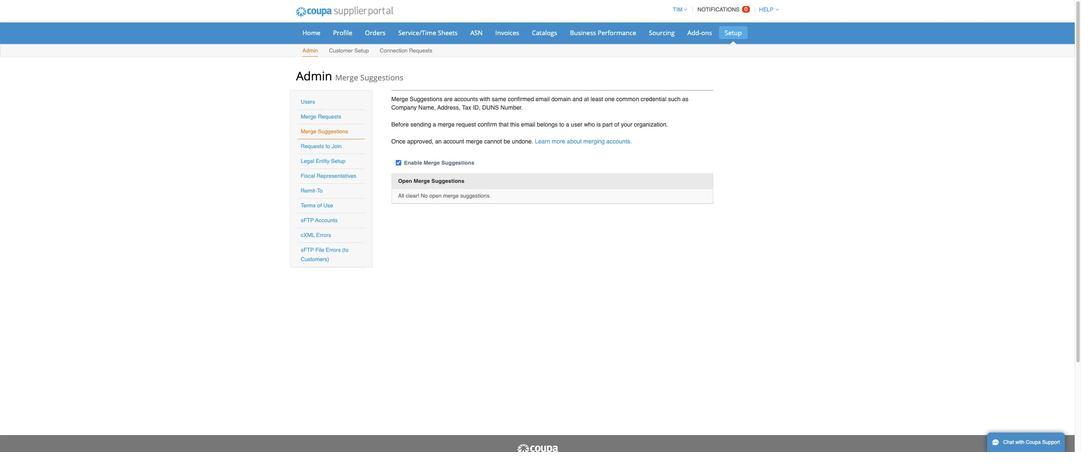 Task type: describe. For each thing, give the bounding box(es) containing it.
connection requests
[[380, 47, 433, 54]]

0 horizontal spatial email
[[521, 121, 536, 128]]

suggestions for enable
[[442, 160, 475, 166]]

clear!
[[406, 193, 419, 199]]

merging
[[584, 138, 605, 145]]

home link
[[297, 26, 326, 39]]

invoices link
[[490, 26, 525, 39]]

users link
[[301, 99, 315, 105]]

domain
[[552, 96, 571, 102]]

enable merge suggestions
[[404, 160, 475, 166]]

add-ons
[[688, 28, 712, 37]]

representatives
[[317, 173, 357, 179]]

support
[[1043, 440, 1061, 446]]

cxml
[[301, 232, 315, 238]]

merge suggestions
[[301, 128, 348, 135]]

belongs
[[537, 121, 558, 128]]

admin for admin
[[303, 47, 318, 54]]

customer
[[329, 47, 353, 54]]

terms of use
[[301, 202, 333, 209]]

1 horizontal spatial setup
[[355, 47, 369, 54]]

orders
[[365, 28, 386, 37]]

about
[[567, 138, 582, 145]]

name,
[[419, 104, 436, 111]]

1 horizontal spatial coupa supplier portal image
[[517, 444, 559, 452]]

accounts.
[[607, 138, 632, 145]]

business performance link
[[565, 26, 642, 39]]

that
[[499, 121, 509, 128]]

be
[[504, 138, 511, 145]]

coupa
[[1027, 440, 1041, 446]]

suggestions inside merge suggestions are accounts with same confirmed email domain and at least one common credential such as company name, address, tax id, duns number.
[[410, 96, 443, 102]]

sourcing link
[[644, 26, 681, 39]]

profile link
[[328, 26, 358, 39]]

before
[[392, 121, 409, 128]]

business performance
[[570, 28, 637, 37]]

enable
[[404, 160, 422, 166]]

merge requests link
[[301, 114, 341, 120]]

open
[[430, 193, 442, 199]]

chat
[[1004, 440, 1015, 446]]

all clear! no open merge suggestions.
[[398, 193, 491, 199]]

requests for merge requests
[[318, 114, 341, 120]]

remit-
[[301, 188, 317, 194]]

part
[[603, 121, 613, 128]]

sftp file errors (to customers) link
[[301, 247, 349, 263]]

notifications
[[698, 6, 740, 13]]

suggestions for admin
[[360, 72, 404, 83]]

open
[[398, 178, 412, 184]]

number.
[[501, 104, 523, 111]]

remit-to
[[301, 188, 323, 194]]

invoices
[[496, 28, 520, 37]]

merge inside merge suggestions are accounts with same confirmed email domain and at least one common credential such as company name, address, tax id, duns number.
[[392, 96, 408, 102]]

sending
[[411, 121, 431, 128]]

confirm
[[478, 121, 497, 128]]

is
[[597, 121, 601, 128]]

accounts
[[315, 217, 338, 224]]

asn
[[471, 28, 483, 37]]

with inside merge suggestions are accounts with same confirmed email domain and at least one common credential such as company name, address, tax id, duns number.
[[480, 96, 490, 102]]

learn
[[535, 138, 550, 145]]

approved,
[[407, 138, 434, 145]]

sftp for sftp accounts
[[301, 217, 314, 224]]

more
[[552, 138, 566, 145]]

0 vertical spatial of
[[615, 121, 620, 128]]

customers)
[[301, 256, 329, 263]]

catalogs link
[[527, 26, 563, 39]]

requests to join link
[[301, 143, 342, 150]]

id,
[[473, 104, 481, 111]]

chat with coupa support button
[[988, 433, 1066, 452]]

notifications 0
[[698, 6, 748, 13]]

(to
[[342, 247, 349, 253]]

sftp file errors (to customers)
[[301, 247, 349, 263]]

2 a from the left
[[566, 121, 570, 128]]

1 a from the left
[[433, 121, 436, 128]]

0 vertical spatial merge
[[438, 121, 455, 128]]

once
[[392, 138, 406, 145]]

sftp accounts
[[301, 217, 338, 224]]

open merge suggestions
[[398, 178, 465, 184]]

suggestions.
[[460, 193, 491, 199]]

no
[[421, 193, 428, 199]]

admin for admin merge suggestions
[[296, 68, 332, 84]]

address,
[[438, 104, 461, 111]]

tim
[[673, 6, 683, 13]]

fiscal representatives
[[301, 173, 357, 179]]

and
[[573, 96, 583, 102]]

0 vertical spatial errors
[[316, 232, 331, 238]]



Task type: locate. For each thing, give the bounding box(es) containing it.
0 vertical spatial sftp
[[301, 217, 314, 224]]

to left join
[[326, 143, 330, 150]]

1 horizontal spatial to
[[560, 121, 565, 128]]

to right the belongs
[[560, 121, 565, 128]]

setup down join
[[331, 158, 346, 164]]

1 horizontal spatial of
[[615, 121, 620, 128]]

0
[[745, 6, 748, 12]]

organization.
[[634, 121, 668, 128]]

add-
[[688, 28, 702, 37]]

email left domain
[[536, 96, 550, 102]]

merge inside the admin merge suggestions
[[335, 72, 358, 83]]

join
[[332, 143, 342, 150]]

merge up company
[[392, 96, 408, 102]]

admin merge suggestions
[[296, 68, 404, 84]]

with up duns
[[480, 96, 490, 102]]

0 horizontal spatial setup
[[331, 158, 346, 164]]

with inside button
[[1016, 440, 1025, 446]]

merge down address,
[[438, 121, 455, 128]]

cxml errors link
[[301, 232, 331, 238]]

merge requests
[[301, 114, 341, 120]]

tax
[[462, 104, 472, 111]]

0 vertical spatial to
[[560, 121, 565, 128]]

merge down users "link"
[[301, 114, 317, 120]]

admin inside "admin" link
[[303, 47, 318, 54]]

to
[[317, 188, 323, 194]]

confirmed
[[508, 96, 534, 102]]

0 vertical spatial admin
[[303, 47, 318, 54]]

this
[[511, 121, 520, 128]]

suggestions up join
[[318, 128, 348, 135]]

admin down 'home' at the left of page
[[303, 47, 318, 54]]

email right this
[[521, 121, 536, 128]]

errors down accounts
[[316, 232, 331, 238]]

merge up open merge suggestions
[[424, 160, 440, 166]]

home
[[303, 28, 321, 37]]

2 sftp from the top
[[301, 247, 314, 253]]

1 vertical spatial requests
[[318, 114, 341, 120]]

1 vertical spatial coupa supplier portal image
[[517, 444, 559, 452]]

0 horizontal spatial with
[[480, 96, 490, 102]]

merge for account
[[466, 138, 483, 145]]

2 horizontal spatial setup
[[725, 28, 742, 37]]

legal
[[301, 158, 314, 164]]

orders link
[[360, 26, 391, 39]]

navigation containing notifications 0
[[670, 1, 779, 18]]

with right chat
[[1016, 440, 1025, 446]]

suggestions up name,
[[410, 96, 443, 102]]

requests inside the connection requests link
[[409, 47, 433, 54]]

learn more about merging accounts. link
[[535, 138, 632, 145]]

0 vertical spatial with
[[480, 96, 490, 102]]

0 horizontal spatial a
[[433, 121, 436, 128]]

1 vertical spatial errors
[[326, 247, 341, 253]]

least
[[591, 96, 604, 102]]

sftp inside sftp file errors (to customers)
[[301, 247, 314, 253]]

an
[[435, 138, 442, 145]]

service/time sheets
[[399, 28, 458, 37]]

merge suggestions link
[[301, 128, 348, 135]]

a right sending
[[433, 121, 436, 128]]

remit-to link
[[301, 188, 323, 194]]

0 vertical spatial setup
[[725, 28, 742, 37]]

suggestions down connection
[[360, 72, 404, 83]]

duns
[[482, 104, 499, 111]]

cxml errors
[[301, 232, 331, 238]]

ons
[[702, 28, 712, 37]]

connection requests link
[[380, 46, 433, 57]]

one
[[605, 96, 615, 102]]

1 vertical spatial setup
[[355, 47, 369, 54]]

common
[[617, 96, 639, 102]]

merge suggestions are accounts with same confirmed email domain and at least one common credential such as company name, address, tax id, duns number.
[[392, 96, 689, 111]]

1 vertical spatial with
[[1016, 440, 1025, 446]]

requests for connection requests
[[409, 47, 433, 54]]

suggestions inside the admin merge suggestions
[[360, 72, 404, 83]]

credential
[[641, 96, 667, 102]]

requests up merge suggestions link
[[318, 114, 341, 120]]

legal entity setup
[[301, 158, 346, 164]]

merge
[[438, 121, 455, 128], [466, 138, 483, 145], [443, 193, 459, 199]]

before sending a merge request confirm that this email belongs to a user who is part of your organization.
[[392, 121, 668, 128]]

1 sftp from the top
[[301, 217, 314, 224]]

sftp up customers)
[[301, 247, 314, 253]]

merge down merge requests
[[301, 128, 317, 135]]

sftp accounts link
[[301, 217, 338, 224]]

business
[[570, 28, 596, 37]]

0 horizontal spatial to
[[326, 143, 330, 150]]

merge down request
[[466, 138, 483, 145]]

1 horizontal spatial a
[[566, 121, 570, 128]]

1 vertical spatial of
[[317, 202, 322, 209]]

request
[[457, 121, 476, 128]]

suggestions up "all clear! no open merge suggestions."
[[432, 178, 465, 184]]

admin
[[303, 47, 318, 54], [296, 68, 332, 84]]

1 vertical spatial merge
[[466, 138, 483, 145]]

1 vertical spatial to
[[326, 143, 330, 150]]

undone.
[[512, 138, 534, 145]]

merge right open
[[443, 193, 459, 199]]

coupa supplier portal image
[[290, 1, 399, 22], [517, 444, 559, 452]]

such
[[668, 96, 681, 102]]

add-ons link
[[682, 26, 718, 39]]

suggestions down account
[[442, 160, 475, 166]]

0 vertical spatial coupa supplier portal image
[[290, 1, 399, 22]]

requests down service/time
[[409, 47, 433, 54]]

merge down customer setup link
[[335, 72, 358, 83]]

company
[[392, 104, 417, 111]]

merge up no
[[414, 178, 430, 184]]

users
[[301, 99, 315, 105]]

merge
[[335, 72, 358, 83], [392, 96, 408, 102], [301, 114, 317, 120], [301, 128, 317, 135], [424, 160, 440, 166], [414, 178, 430, 184]]

fiscal representatives link
[[301, 173, 357, 179]]

fiscal
[[301, 173, 315, 179]]

admin down "admin" link
[[296, 68, 332, 84]]

customer setup link
[[329, 46, 369, 57]]

1 horizontal spatial with
[[1016, 440, 1025, 446]]

setup down notifications 0
[[725, 28, 742, 37]]

as
[[683, 96, 689, 102]]

help link
[[756, 6, 779, 13]]

0 horizontal spatial coupa supplier portal image
[[290, 1, 399, 22]]

terms of use link
[[301, 202, 333, 209]]

email inside merge suggestions are accounts with same confirmed email domain and at least one common credential such as company name, address, tax id, duns number.
[[536, 96, 550, 102]]

requests
[[409, 47, 433, 54], [318, 114, 341, 120], [301, 143, 324, 150]]

sftp
[[301, 217, 314, 224], [301, 247, 314, 253]]

setup right customer
[[355, 47, 369, 54]]

sftp up cxml
[[301, 217, 314, 224]]

admin link
[[302, 46, 319, 57]]

sourcing
[[649, 28, 675, 37]]

with
[[480, 96, 490, 102], [1016, 440, 1025, 446]]

user
[[571, 121, 583, 128]]

of left use
[[317, 202, 322, 209]]

errors inside sftp file errors (to customers)
[[326, 247, 341, 253]]

errors left (to
[[326, 247, 341, 253]]

1 vertical spatial email
[[521, 121, 536, 128]]

2 vertical spatial requests
[[301, 143, 324, 150]]

0 horizontal spatial of
[[317, 202, 322, 209]]

1 horizontal spatial email
[[536, 96, 550, 102]]

asn link
[[465, 26, 488, 39]]

setup link
[[720, 26, 748, 39]]

all
[[398, 193, 404, 199]]

same
[[492, 96, 507, 102]]

use
[[324, 202, 333, 209]]

setup
[[725, 28, 742, 37], [355, 47, 369, 54], [331, 158, 346, 164]]

sftp for sftp file errors (to customers)
[[301, 247, 314, 253]]

navigation
[[670, 1, 779, 18]]

requests up legal
[[301, 143, 324, 150]]

of right part
[[615, 121, 620, 128]]

a
[[433, 121, 436, 128], [566, 121, 570, 128]]

1 vertical spatial sftp
[[301, 247, 314, 253]]

who
[[584, 121, 595, 128]]

terms
[[301, 202, 316, 209]]

accounts
[[455, 96, 478, 102]]

service/time
[[399, 28, 437, 37]]

account
[[444, 138, 464, 145]]

to
[[560, 121, 565, 128], [326, 143, 330, 150]]

a left user
[[566, 121, 570, 128]]

customer setup
[[329, 47, 369, 54]]

cannot
[[485, 138, 502, 145]]

2 vertical spatial merge
[[443, 193, 459, 199]]

are
[[444, 96, 453, 102]]

merge for open
[[443, 193, 459, 199]]

suggestions for open
[[432, 178, 465, 184]]

None checkbox
[[396, 160, 401, 166]]

0 vertical spatial email
[[536, 96, 550, 102]]

0 vertical spatial requests
[[409, 47, 433, 54]]

performance
[[598, 28, 637, 37]]

2 vertical spatial setup
[[331, 158, 346, 164]]

suggestions
[[360, 72, 404, 83], [410, 96, 443, 102], [318, 128, 348, 135], [442, 160, 475, 166], [432, 178, 465, 184]]

1 vertical spatial admin
[[296, 68, 332, 84]]

entity
[[316, 158, 330, 164]]



Task type: vqa. For each thing, say whether or not it's contained in the screenshot.
the Search text field
no



